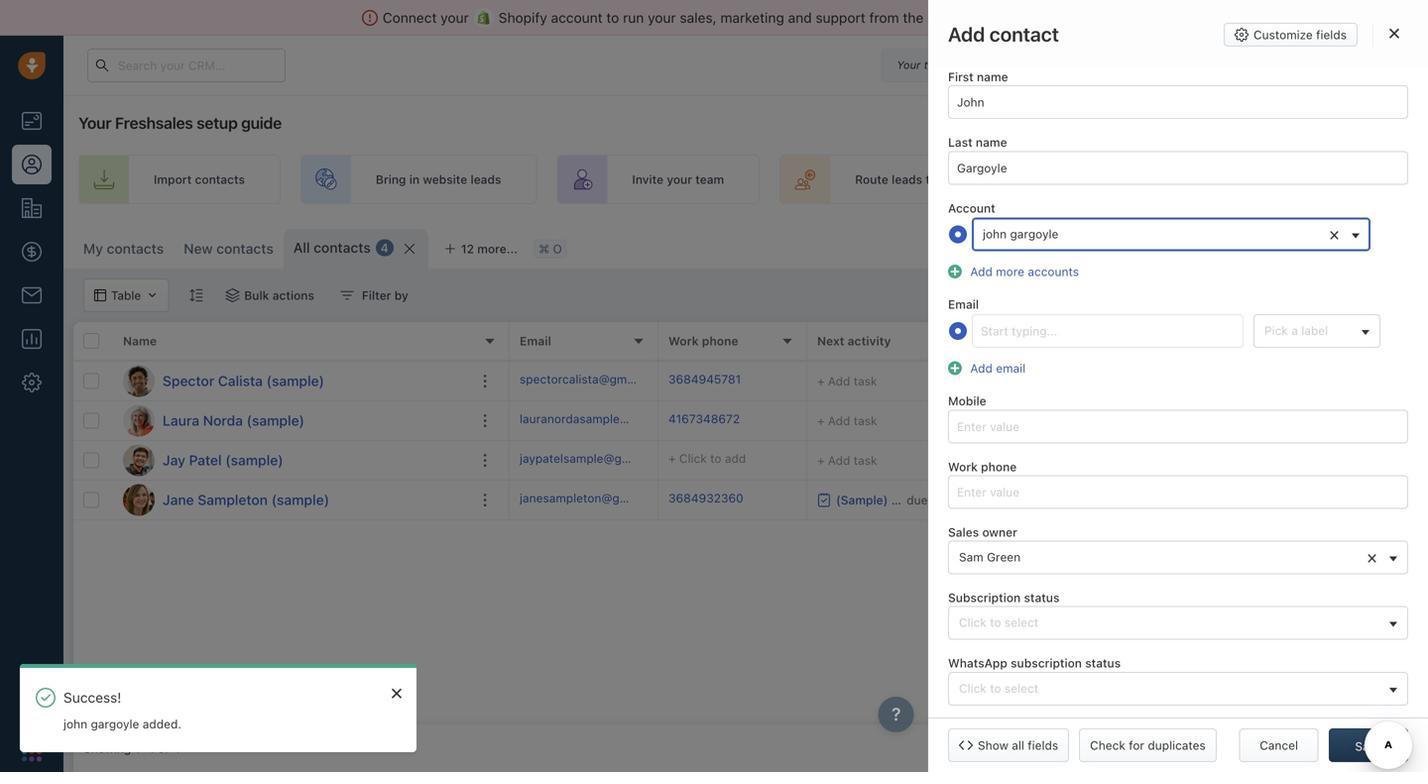 Task type: describe. For each thing, give the bounding box(es) containing it.
work phone inside add contact dialog
[[948, 460, 1017, 474]]

save
[[1356, 740, 1382, 754]]

+ add task for 18
[[817, 454, 878, 468]]

more...
[[477, 242, 518, 256]]

janesampleton@gmail.com 3684932360
[[520, 491, 744, 505]]

Start typing... email field
[[972, 314, 1244, 348]]

customize fields button
[[1224, 23, 1358, 47]]

(sample) for jay patel (sample)
[[225, 452, 283, 469]]

0 vertical spatial click
[[679, 452, 707, 466]]

what's new image
[[1287, 58, 1301, 71]]

all contacts 4
[[293, 240, 389, 256]]

press space to select this row. row containing 54
[[510, 362, 1429, 402]]

1 team from the left
[[696, 173, 724, 186]]

account
[[551, 9, 603, 26]]

phone image
[[22, 697, 42, 717]]

accounts
[[1028, 265, 1079, 279]]

ends
[[947, 59, 973, 71]]

my contacts
[[83, 241, 164, 257]]

0 horizontal spatial work phone
[[669, 334, 739, 348]]

import contacts for import contacts button
[[1167, 239, 1259, 253]]

freshworks switcher image
[[22, 742, 42, 762]]

spectorcalista@gmail.com 3684945781
[[520, 372, 741, 386]]

last name
[[948, 136, 1007, 149]]

l image
[[123, 405, 155, 437]]

+ for 37
[[817, 414, 825, 428]]

connect
[[383, 9, 437, 26]]

1 horizontal spatial fields
[[1317, 28, 1347, 42]]

gargoyle for john gargoyle
[[1010, 227, 1059, 241]]

(sample) for spector calista (sample)
[[266, 373, 324, 389]]

crm.
[[928, 9, 962, 26]]

jaypatelsample@gmail.com
[[520, 452, 672, 466]]

cancel button
[[1240, 729, 1319, 763]]

john for john gargoyle
[[983, 227, 1007, 241]]

customize for customize fields
[[1254, 28, 1313, 42]]

added.
[[143, 718, 181, 731]]

contacts right all
[[314, 240, 371, 256]]

john gargoyle
[[983, 227, 1059, 241]]

subscription
[[1011, 657, 1082, 671]]

Last name text field
[[948, 151, 1409, 185]]

your for your freshsales setup guide
[[78, 114, 111, 132]]

sales owner inside grid
[[1264, 334, 1335, 348]]

First name text field
[[948, 85, 1409, 119]]

work inside add contact dialog
[[948, 460, 978, 474]]

⌘
[[539, 242, 550, 256]]

and
[[788, 9, 812, 26]]

21
[[988, 59, 1000, 71]]

janesampleton@gmail.com
[[520, 491, 670, 505]]

add contact button
[[1312, 229, 1419, 263]]

add inside button
[[1339, 239, 1362, 253]]

in inside bring in website leads link
[[409, 173, 420, 186]]

jaypatelsample@gmail.com + click to add
[[520, 452, 746, 466]]

2 team from the left
[[969, 173, 998, 186]]

cancel
[[1260, 739, 1299, 753]]

task for 18
[[854, 454, 878, 468]]

press space to select this row. row containing jane sampleton (sample)
[[73, 481, 510, 521]]

add contact dialog
[[929, 0, 1429, 773]]

0 vertical spatial phone
[[702, 334, 739, 348]]

2 horizontal spatial container_wx8msf4aqz5i3rn1 image
[[817, 494, 831, 507]]

freshsales
[[115, 114, 193, 132]]

1 leads from the left
[[471, 173, 501, 186]]

+ add task for 37
[[817, 414, 878, 428]]

press space to select this row. row containing 46
[[510, 481, 1429, 521]]

actions
[[273, 289, 314, 303]]

owner inside add contact dialog
[[983, 526, 1018, 540]]

invite your team link
[[557, 155, 760, 204]]

click to select for subscription
[[959, 616, 1039, 630]]

(sample) for laura norda (sample)
[[247, 413, 305, 429]]

jay patel (sample)
[[163, 452, 283, 469]]

trial
[[924, 59, 944, 71]]

click to select button for whatsapp subscription status
[[948, 672, 1409, 706]]

lauranordasample@gmail.com
[[520, 412, 688, 426]]

4 inside all contacts 4
[[381, 241, 389, 255]]

all
[[293, 240, 310, 256]]

subscription
[[948, 591, 1021, 605]]

jane sampleton (sample) link
[[163, 491, 329, 510]]

filter by button
[[327, 279, 421, 312]]

row group containing 54
[[510, 362, 1429, 521]]

bulk actions
[[244, 289, 314, 303]]

contact
[[1365, 239, 1409, 253]]

of
[[158, 742, 169, 756]]

press space to select this row. row containing laura norda (sample)
[[73, 402, 510, 441]]

jay
[[163, 452, 185, 469]]

close image
[[1390, 28, 1400, 39]]

contacts inside import contacts link
[[195, 173, 245, 186]]

run
[[623, 9, 644, 26]]

+ add task for 54
[[817, 374, 878, 388]]

days
[[1003, 59, 1027, 71]]

support
[[816, 9, 866, 26]]

email
[[996, 362, 1026, 375]]

spector calista (sample)
[[163, 373, 324, 389]]

import for import contacts button
[[1167, 239, 1205, 253]]

0 horizontal spatial email
[[520, 334, 551, 348]]

import contacts for import contacts link
[[154, 173, 245, 186]]

your right connect
[[441, 9, 469, 26]]

shopify
[[499, 9, 547, 26]]

last
[[948, 136, 973, 149]]

tags
[[1115, 334, 1143, 348]]

close image
[[392, 688, 402, 700]]

customize table
[[1025, 239, 1118, 253]]

my
[[83, 241, 103, 257]]

name for first name
[[977, 70, 1009, 84]]

your up account
[[941, 173, 966, 186]]

2 cell from the left
[[1254, 362, 1403, 401]]

save button
[[1329, 729, 1409, 763]]

laura norda (sample)
[[163, 413, 305, 429]]

1–4
[[134, 742, 155, 756]]

by
[[395, 289, 408, 303]]

container_wx8msf4aqz5i3rn1 image for bulk actions button
[[225, 289, 239, 303]]

task for 37
[[854, 414, 878, 428]]

check for duplicates
[[1090, 739, 1206, 753]]

next
[[817, 334, 845, 348]]

first name
[[948, 70, 1009, 84]]

3 cell from the left
[[1403, 362, 1429, 401]]

37
[[966, 411, 985, 430]]

name for last name
[[976, 136, 1007, 149]]

next activity
[[817, 334, 891, 348]]

add
[[725, 452, 746, 466]]

website
[[423, 173, 467, 186]]

invite
[[632, 173, 664, 186]]

jane
[[163, 492, 194, 508]]

grid containing 54
[[73, 322, 1429, 725]]

john for john gargoyle added.
[[63, 718, 87, 731]]

jaypatelsample@gmail.com link
[[520, 450, 672, 471]]

set up 
[[1390, 173, 1429, 186]]

from
[[870, 9, 899, 26]]

1 cell from the left
[[1105, 362, 1254, 401]]

new contacts
[[184, 241, 274, 257]]

0 vertical spatial owner
[[1299, 334, 1335, 348]]

customize for customize table
[[1025, 239, 1086, 253]]

showing 1–4 of 4
[[83, 742, 180, 756]]

click for subscription
[[959, 616, 987, 630]]

contacts right my
[[107, 241, 164, 257]]

press space to select this row. row containing spector calista (sample)
[[73, 362, 510, 402]]

import contacts group
[[1141, 229, 1302, 263]]

Work phone text field
[[948, 476, 1409, 509]]

bring in website leads link
[[300, 155, 537, 204]]

your right run
[[648, 9, 676, 26]]

0 horizontal spatial work
[[669, 334, 699, 348]]

0 vertical spatial in
[[976, 59, 985, 71]]

spector calista (sample) link
[[163, 372, 324, 391]]

sales,
[[680, 9, 717, 26]]

j image
[[123, 485, 155, 516]]

bulk actions button
[[213, 279, 327, 312]]

marketing
[[721, 9, 784, 26]]

subscription status
[[948, 591, 1060, 605]]

up
[[1412, 173, 1427, 186]]

spectorcalista@gmail.com
[[520, 372, 667, 386]]

+ for 54
[[817, 374, 825, 388]]

⌘ o
[[539, 242, 562, 256]]

route leads to your team link
[[780, 155, 1034, 204]]

0 horizontal spatial 4
[[173, 742, 180, 756]]

+ for 18
[[817, 454, 825, 468]]

contacts right 'new'
[[216, 241, 274, 257]]

click for whatsapp
[[959, 682, 987, 696]]

email inside add contact dialog
[[948, 298, 979, 312]]



Task type: locate. For each thing, give the bounding box(es) containing it.
0 vertical spatial email
[[948, 298, 979, 312]]

0 horizontal spatial status
[[1024, 591, 1060, 605]]

phone up 46
[[981, 460, 1017, 474]]

click to select button
[[948, 607, 1409, 641], [948, 672, 1409, 706]]

phone inside add contact dialog
[[981, 460, 1017, 474]]

owner
[[1299, 334, 1335, 348], [983, 526, 1018, 540]]

2 select from the top
[[1005, 682, 1039, 696]]

1 vertical spatial fields
[[1028, 739, 1059, 753]]

(sample) down name row
[[266, 373, 324, 389]]

1 vertical spatial status
[[1086, 657, 1121, 671]]

0 vertical spatial work
[[669, 334, 699, 348]]

0 horizontal spatial leads
[[471, 173, 501, 186]]

owner right a
[[1299, 334, 1335, 348]]

2 vertical spatial task
[[854, 454, 878, 468]]

team up account
[[969, 173, 998, 186]]

customize fields
[[1254, 28, 1347, 42]]

1 vertical spatial click to select button
[[948, 672, 1409, 706]]

container_wx8msf4aqz5i3rn1 image
[[1006, 239, 1020, 253]]

0 vertical spatial import
[[154, 173, 192, 186]]

2 vertical spatial + add task
[[817, 454, 878, 468]]

1 + add task from the top
[[817, 374, 878, 388]]

add more accounts
[[971, 265, 1079, 279]]

0 vertical spatial task
[[854, 374, 878, 388]]

1 vertical spatial customize
[[1025, 239, 1086, 253]]

sales inside add contact dialog
[[948, 526, 979, 540]]

press space to select this row. row containing jay patel (sample)
[[73, 441, 510, 481]]

s image
[[123, 366, 155, 397]]

email
[[948, 298, 979, 312], [520, 334, 551, 348]]

0 vertical spatial import contacts
[[154, 173, 245, 186]]

show
[[978, 739, 1009, 753]]

1 horizontal spatial import
[[1167, 239, 1205, 253]]

1 task from the top
[[854, 374, 878, 388]]

contacts down sequence
[[1209, 239, 1259, 253]]

press space to select this row. row
[[73, 362, 510, 402], [510, 362, 1429, 402], [73, 402, 510, 441], [510, 402, 1429, 441], [73, 441, 510, 481], [510, 441, 1429, 481], [73, 481, 510, 521], [510, 481, 1429, 521]]

+
[[817, 374, 825, 388], [817, 414, 825, 428], [669, 452, 676, 466], [817, 454, 825, 468]]

account
[[948, 201, 996, 215]]

laura
[[163, 413, 199, 429]]

explore
[[1065, 58, 1108, 72]]

success!
[[63, 690, 121, 706]]

team
[[696, 173, 724, 186], [969, 173, 998, 186]]

email up the score at the top right of page
[[948, 298, 979, 312]]

2 + add task from the top
[[817, 414, 878, 428]]

1 vertical spatial + add task
[[817, 414, 878, 428]]

green
[[987, 551, 1021, 565]]

2 leads from the left
[[892, 173, 923, 186]]

4 right 'of'
[[173, 742, 180, 756]]

1 vertical spatial email
[[520, 334, 551, 348]]

1 row group from the left
[[73, 362, 510, 521]]

show all fields
[[978, 739, 1059, 753]]

1 vertical spatial ×
[[1367, 547, 1378, 568]]

status right "subscription"
[[1024, 591, 1060, 605]]

press space to select this row. row containing 18
[[510, 441, 1429, 481]]

0 horizontal spatial john
[[63, 718, 87, 731]]

1 horizontal spatial customize
[[1254, 28, 1313, 42]]

sequence
[[1203, 173, 1259, 186]]

1 horizontal spatial import contacts
[[1167, 239, 1259, 253]]

plans
[[1111, 58, 1142, 72]]

0 vertical spatial click to select
[[959, 616, 1039, 630]]

add more accounts link
[[966, 265, 1079, 279]]

0 vertical spatial click to select button
[[948, 607, 1409, 641]]

4167348672 link
[[669, 411, 740, 432]]

name right last
[[976, 136, 1007, 149]]

1 horizontal spatial work phone
[[948, 460, 1017, 474]]

0 horizontal spatial fields
[[1028, 739, 1059, 753]]

customize
[[1254, 28, 1313, 42], [1025, 239, 1086, 253]]

name right "first"
[[977, 70, 1009, 84]]

0 vertical spatial select
[[1005, 616, 1039, 630]]

john down success!
[[63, 718, 87, 731]]

import contacts
[[154, 173, 245, 186], [1167, 239, 1259, 253]]

0 vertical spatial sales owner
[[1264, 334, 1335, 348]]

select down 'whatsapp subscription status'
[[1005, 682, 1039, 696]]

sales up sam
[[948, 526, 979, 540]]

row group containing spector calista (sample)
[[73, 362, 510, 521]]

0 vertical spatial john
[[983, 227, 1007, 241]]

× for john gargoyle
[[1329, 223, 1340, 245]]

leads right route
[[892, 173, 923, 186]]

1 click to select button from the top
[[948, 607, 1409, 641]]

pick a label button
[[1254, 314, 1381, 348]]

contacts inside import contacts button
[[1209, 239, 1259, 253]]

0 vertical spatial name
[[977, 70, 1009, 84]]

select
[[1005, 616, 1039, 630], [1005, 682, 1039, 696]]

jane sampleton (sample)
[[163, 492, 329, 508]]

2 row group from the left
[[510, 362, 1429, 521]]

customize up accounts
[[1025, 239, 1086, 253]]

your left freshsales
[[78, 114, 111, 132]]

1 horizontal spatial 4
[[381, 241, 389, 255]]

gargoyle inside add contact dialog
[[1010, 227, 1059, 241]]

click to select down subscription status
[[959, 616, 1039, 630]]

1 horizontal spatial owner
[[1299, 334, 1335, 348]]

add email button
[[948, 359, 1032, 378]]

fields left close image
[[1317, 28, 1347, 42]]

gargoyle up the add more accounts
[[1010, 227, 1059, 241]]

0 vertical spatial gargoyle
[[1010, 227, 1059, 241]]

showing
[[83, 742, 131, 756]]

0 vertical spatial your
[[897, 59, 921, 71]]

1 horizontal spatial john
[[983, 227, 1007, 241]]

container_wx8msf4aqz5i3rn1 image inside bulk actions button
[[225, 289, 239, 303]]

click to select
[[959, 616, 1039, 630], [959, 682, 1039, 696]]

1 vertical spatial owner
[[983, 526, 1018, 540]]

× for sam green
[[1367, 547, 1378, 568]]

1 vertical spatial john
[[63, 718, 87, 731]]

import contacts inside button
[[1167, 239, 1259, 253]]

2 click to select from the top
[[959, 682, 1039, 696]]

press space to select this row. row containing 37
[[510, 402, 1429, 441]]

3 + add task from the top
[[817, 454, 878, 468]]

leads
[[471, 173, 501, 186], [892, 173, 923, 186]]

to
[[607, 9, 619, 26], [926, 173, 938, 186], [710, 452, 722, 466], [990, 616, 1002, 630], [990, 682, 1002, 696]]

46
[[966, 491, 986, 509]]

0 horizontal spatial in
[[409, 173, 420, 186]]

contacts
[[195, 173, 245, 186], [1209, 239, 1259, 253], [314, 240, 371, 256], [107, 241, 164, 257], [216, 241, 274, 257]]

create sales sequence
[[1129, 173, 1259, 186]]

john inside add contact dialog
[[983, 227, 1007, 241]]

work up 3684945781
[[669, 334, 699, 348]]

0 vertical spatial sales
[[1264, 334, 1295, 348]]

pick
[[1265, 324, 1288, 338]]

calista
[[218, 373, 263, 389]]

1 horizontal spatial container_wx8msf4aqz5i3rn1 image
[[340, 289, 354, 303]]

phone element
[[12, 687, 52, 727]]

leads right website
[[471, 173, 501, 186]]

4 up filter by
[[381, 241, 389, 255]]

container_wx8msf4aqz5i3rn1 image inside filter by "button"
[[340, 289, 354, 303]]

set up link
[[1315, 155, 1429, 204]]

1 horizontal spatial work
[[948, 460, 978, 474]]

your trial ends in 21 days
[[897, 59, 1027, 71]]

0 horizontal spatial sales owner
[[948, 526, 1018, 540]]

1 vertical spatial import contacts
[[1167, 239, 1259, 253]]

2 vertical spatial click
[[959, 682, 987, 696]]

3684932360 link
[[669, 490, 744, 511]]

(sample) down spector calista (sample) link
[[247, 413, 305, 429]]

norda
[[203, 413, 243, 429]]

create sales sequence link
[[1054, 155, 1295, 204]]

1 click to select from the top
[[959, 616, 1039, 630]]

1 vertical spatial name
[[976, 136, 1007, 149]]

j image
[[123, 445, 155, 477]]

1 vertical spatial sales owner
[[948, 526, 1018, 540]]

×
[[1329, 223, 1340, 245], [1367, 547, 1378, 568]]

0 vertical spatial customize
[[1254, 28, 1313, 42]]

gargoyle up showing
[[91, 718, 139, 731]]

the
[[903, 9, 924, 26]]

0 horizontal spatial customize
[[1025, 239, 1086, 253]]

container_wx8msf4aqz5i3rn1 image for filter by "button"
[[340, 289, 354, 303]]

select for subscription
[[1005, 682, 1039, 696]]

1 vertical spatial click
[[959, 616, 987, 630]]

customize up the what's new image
[[1254, 28, 1313, 42]]

new contacts button
[[174, 229, 284, 269], [184, 241, 274, 257]]

0 horizontal spatial ×
[[1329, 223, 1340, 245]]

3684932360
[[669, 491, 744, 505]]

12 more... button
[[433, 235, 529, 263]]

Search your CRM... text field
[[87, 49, 286, 82]]

1 vertical spatial import
[[1167, 239, 1205, 253]]

laura norda (sample) link
[[163, 411, 305, 431]]

0 vertical spatial 4
[[381, 241, 389, 255]]

all contacts link
[[293, 238, 371, 258]]

1 horizontal spatial gargoyle
[[1010, 227, 1059, 241]]

sampleton
[[198, 492, 268, 508]]

container_wx8msf4aqz5i3rn1 image
[[225, 289, 239, 303], [340, 289, 354, 303], [817, 494, 831, 507]]

0 vertical spatial work phone
[[669, 334, 739, 348]]

click down '4167348672' link
[[679, 452, 707, 466]]

1 vertical spatial work
[[948, 460, 978, 474]]

explore plans link
[[1054, 53, 1153, 77]]

team right the invite
[[696, 173, 724, 186]]

your
[[441, 9, 469, 26], [648, 9, 676, 26], [667, 173, 692, 186], [941, 173, 966, 186]]

0 horizontal spatial team
[[696, 173, 724, 186]]

1 horizontal spatial sales owner
[[1264, 334, 1335, 348]]

customize inside add contact dialog
[[1254, 28, 1313, 42]]

sales left label
[[1264, 334, 1295, 348]]

fields right all
[[1028, 739, 1059, 753]]

in left '21'
[[976, 59, 985, 71]]

john down account
[[983, 227, 1007, 241]]

1 horizontal spatial phone
[[981, 460, 1017, 474]]

0 vertical spatial + add task
[[817, 374, 878, 388]]

import contacts down sequence
[[1167, 239, 1259, 253]]

task for 54
[[854, 374, 878, 388]]

3 task from the top
[[854, 454, 878, 468]]

score
[[966, 334, 1000, 348]]

gargoyle for john gargoyle added.
[[91, 718, 139, 731]]

1 vertical spatial click to select
[[959, 682, 1039, 696]]

1 horizontal spatial your
[[897, 59, 921, 71]]

spector
[[163, 373, 214, 389]]

select for status
[[1005, 616, 1039, 630]]

your left trial
[[897, 59, 921, 71]]

bulk
[[244, 289, 269, 303]]

fields
[[1317, 28, 1347, 42], [1028, 739, 1059, 753]]

duplicates
[[1148, 739, 1206, 753]]

1 horizontal spatial email
[[948, 298, 979, 312]]

1 vertical spatial in
[[409, 173, 420, 186]]

work phone up 46
[[948, 460, 1017, 474]]

sales owner inside add contact dialog
[[948, 526, 1018, 540]]

(sample)
[[266, 373, 324, 389], [247, 413, 305, 429], [225, 452, 283, 469], [271, 492, 329, 508]]

in right bring
[[409, 173, 420, 186]]

0 horizontal spatial container_wx8msf4aqz5i3rn1 image
[[225, 289, 239, 303]]

(sample) up jane sampleton (sample) in the bottom of the page
[[225, 452, 283, 469]]

your right the invite
[[667, 173, 692, 186]]

activity
[[848, 334, 891, 348]]

0 horizontal spatial owner
[[983, 526, 1018, 540]]

1 select from the top
[[1005, 616, 1039, 630]]

your for your trial ends in 21 days
[[897, 59, 921, 71]]

4
[[381, 241, 389, 255], [173, 742, 180, 756]]

(sample) for jane sampleton (sample)
[[271, 492, 329, 508]]

status
[[1024, 591, 1060, 605], [1086, 657, 1121, 671]]

(sample) right sampleton on the bottom left of page
[[271, 492, 329, 508]]

check
[[1090, 739, 1126, 753]]

whatsapp
[[948, 657, 1008, 671]]

import down sales
[[1167, 239, 1205, 253]]

jay patel (sample) link
[[163, 451, 283, 471]]

1 horizontal spatial sales
[[1264, 334, 1295, 348]]

1 horizontal spatial team
[[969, 173, 998, 186]]

1 vertical spatial task
[[854, 414, 878, 428]]

click down whatsapp
[[959, 682, 987, 696]]

john gargoyle added.
[[63, 718, 181, 731]]

1 vertical spatial gargoyle
[[91, 718, 139, 731]]

import contacts button
[[1141, 229, 1268, 263]]

0 horizontal spatial sales
[[948, 526, 979, 540]]

create
[[1129, 173, 1167, 186]]

click to select down whatsapp
[[959, 682, 1039, 696]]

status right subscription
[[1086, 657, 1121, 671]]

owner up green
[[983, 526, 1018, 540]]

1 vertical spatial work phone
[[948, 460, 1017, 474]]

work up 46
[[948, 460, 978, 474]]

invite your team
[[632, 173, 724, 186]]

1 horizontal spatial status
[[1086, 657, 1121, 671]]

work phone up 3684945781
[[669, 334, 739, 348]]

lauranordasample@gmail.com link
[[520, 411, 688, 432]]

import down "your freshsales setup guide"
[[154, 173, 192, 186]]

import
[[154, 173, 192, 186], [1167, 239, 1205, 253]]

grid
[[73, 322, 1429, 725]]

1 horizontal spatial leads
[[892, 173, 923, 186]]

1 vertical spatial 4
[[173, 742, 180, 756]]

2 task from the top
[[854, 414, 878, 428]]

import for import contacts link
[[154, 173, 192, 186]]

0 vertical spatial fields
[[1317, 28, 1347, 42]]

cell
[[1105, 362, 1254, 401], [1254, 362, 1403, 401], [1403, 362, 1429, 401]]

label
[[1302, 324, 1328, 338]]

gargoyle
[[1010, 227, 1059, 241], [91, 718, 139, 731]]

click
[[679, 452, 707, 466], [959, 616, 987, 630], [959, 682, 987, 696]]

1 horizontal spatial in
[[976, 59, 985, 71]]

import inside button
[[1167, 239, 1205, 253]]

spectorcalista@gmail.com link
[[520, 371, 667, 392]]

(sample) inside 'link'
[[247, 413, 305, 429]]

name row
[[73, 322, 510, 362]]

0 horizontal spatial import contacts
[[154, 173, 245, 186]]

send email image
[[1243, 59, 1257, 72]]

0 horizontal spatial phone
[[702, 334, 739, 348]]

click down "subscription"
[[959, 616, 987, 630]]

0 vertical spatial status
[[1024, 591, 1060, 605]]

bring
[[376, 173, 406, 186]]

row group
[[73, 362, 510, 521], [510, 362, 1429, 521]]

0 horizontal spatial gargoyle
[[91, 718, 139, 731]]

1 vertical spatial select
[[1005, 682, 1039, 696]]

more
[[996, 265, 1025, 279]]

contact
[[990, 22, 1059, 46]]

contacts down setup on the left of the page
[[195, 173, 245, 186]]

0 horizontal spatial your
[[78, 114, 111, 132]]

table
[[1089, 239, 1118, 253]]

filter by
[[362, 289, 408, 303]]

add more accounts button
[[948, 262, 1085, 281]]

2 click to select button from the top
[[948, 672, 1409, 706]]

select down subscription status
[[1005, 616, 1039, 630]]

1 vertical spatial your
[[78, 114, 111, 132]]

1 horizontal spatial ×
[[1367, 547, 1378, 568]]

add contact
[[1339, 239, 1409, 253]]

0 vertical spatial ×
[[1329, 223, 1340, 245]]

12
[[461, 242, 474, 256]]

click to select for whatsapp
[[959, 682, 1039, 696]]

phone up 3684945781
[[702, 334, 739, 348]]

import contacts down setup on the left of the page
[[154, 173, 245, 186]]

sam green
[[959, 551, 1021, 565]]

1 vertical spatial sales
[[948, 526, 979, 540]]

0 horizontal spatial import
[[154, 173, 192, 186]]

Mobile text field
[[948, 410, 1409, 444]]

54
[[966, 372, 986, 390]]

email up spectorcalista@gmail.com
[[520, 334, 551, 348]]

click to select button for subscription status
[[948, 607, 1409, 641]]

1 vertical spatial phone
[[981, 460, 1017, 474]]



Task type: vqa. For each thing, say whether or not it's contained in the screenshot.
'Create sales sequence' link
yes



